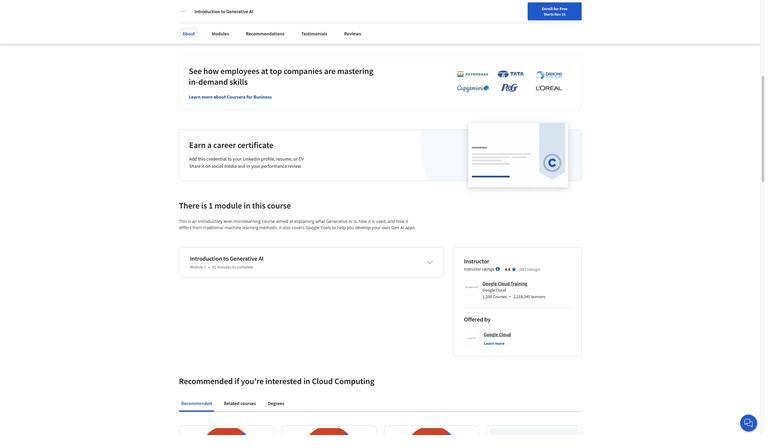 Task type: describe. For each thing, give the bounding box(es) containing it.
introduction to generative ai
[[195, 8, 253, 14]]

google inside this is an introductory level microlearning course aimed at explaining what generative ai is, how it is used, and how it differs from traditional machine learning methods. it also covers google tools to help you develop your own gen ai apps.
[[306, 225, 320, 230]]

covers
[[292, 225, 305, 230]]

2023
[[277, 21, 285, 26]]

1 horizontal spatial how
[[359, 218, 367, 224]]

at inside this is an introductory level microlearning course aimed at explaining what generative ai is, how it is used, and how it differs from traditional machine learning methods. it also covers google tools to help you develop your own gen ai apps.
[[290, 218, 293, 224]]

• inside the introduction to generative ai module 1 • 41 minutes to complete
[[209, 264, 210, 270]]

coursera enterprise logos image
[[448, 70, 568, 96]]

linkedin inside add this credential to your linkedin profile, resume, or cv share it on social media and in your performance review
[[243, 156, 260, 162]]

and inside add this credential to your linkedin profile, resume, or cv share it on social media and in your performance review
[[238, 163, 246, 169]]

chat with us image
[[744, 419, 754, 428]]

complete
[[237, 264, 253, 270]]

degrees button
[[266, 396, 287, 411]]

learn more button
[[484, 341, 505, 347]]

2 horizontal spatial is
[[372, 218, 375, 224]]

google cloud training image
[[465, 281, 478, 294]]

0 horizontal spatial for
[[247, 94, 253, 100]]

also
[[283, 225, 291, 230]]

share
[[189, 163, 201, 169]]

courses
[[241, 400, 256, 406]]

see how employees at top companies are mastering in-demand skills
[[189, 66, 374, 87]]

gen
[[391, 225, 399, 230]]

2,218,345
[[514, 294, 530, 299]]

reviews
[[344, 31, 361, 37]]

testimonials
[[301, 31, 328, 37]]

recommended if you're interested in cloud computing
[[179, 376, 375, 387]]

aimed
[[276, 218, 288, 224]]

4.6
[[505, 267, 511, 272]]

reviews link
[[341, 27, 365, 40]]

introduction to generative ai module 1 • 41 minutes to complete
[[190, 255, 264, 270]]

performance
[[261, 163, 287, 169]]

companies
[[284, 66, 323, 76]]

microlearning
[[234, 218, 261, 224]]

interested
[[265, 376, 302, 387]]

help
[[337, 225, 346, 230]]

testimonials link
[[298, 27, 331, 40]]

recommended button
[[179, 396, 214, 411]]

in for interested
[[304, 376, 310, 387]]

this inside add this credential to your linkedin profile, resume, or cv share it on social media and in your performance review
[[198, 156, 206, 162]]

learning
[[243, 225, 258, 230]]

shareable
[[179, 12, 200, 18]]

apps.
[[405, 225, 416, 230]]

recommendations link
[[242, 27, 288, 40]]

more for learn more about coursera for business
[[202, 94, 213, 100]]

learn more
[[484, 341, 505, 346]]

earn
[[189, 140, 206, 150]]

1 quiz
[[359, 21, 370, 26]]

used,
[[376, 218, 387, 224]]

to up "minutes"
[[223, 255, 229, 262]]

is for this
[[188, 218, 191, 224]]

to inside this is an introductory level microlearning course aimed at explaining what generative ai is, how it is used, and how it differs from traditional machine learning methods. it also covers google tools to help you develop your own gen ai apps.
[[332, 225, 336, 230]]

an
[[192, 218, 197, 224]]

if
[[235, 376, 239, 387]]

recommended for recommended if you're interested in cloud computing
[[179, 376, 233, 387]]

ai inside the introduction to generative ai module 1 • 41 minutes to complete
[[259, 255, 264, 262]]

your down shareable certificate
[[191, 21, 199, 27]]

coursera
[[227, 94, 246, 100]]

traditional
[[203, 225, 224, 230]]

introduction for introduction to generative ai module 1 • 41 minutes to complete
[[190, 255, 222, 262]]

course for microlearning
[[262, 218, 275, 224]]

are
[[324, 66, 336, 76]]

modules
[[212, 31, 229, 37]]

profile
[[216, 21, 228, 27]]

related courses
[[224, 400, 256, 406]]

you
[[347, 225, 354, 230]]

introduction for introduction to generative ai
[[195, 8, 220, 14]]

career
[[213, 140, 236, 150]]

and inside this is an introductory level microlearning course aimed at explaining what generative ai is, how it is used, and how it differs from traditional machine learning methods. it also covers google tools to help you develop your own gen ai apps.
[[388, 218, 395, 224]]

minutes
[[217, 264, 231, 270]]

1 horizontal spatial ratings
[[527, 267, 540, 272]]

your inside this is an introductory level microlearning course aimed at explaining what generative ai is, how it is used, and how it differs from traditional machine learning methods. it also covers google tools to help you develop your own gen ai apps.
[[372, 225, 381, 230]]

• inside google cloud training google cloud 1,200 courses • 2,218,345 learners
[[509, 293, 511, 300]]

41
[[212, 264, 216, 270]]

level
[[224, 218, 233, 224]]

add for add this credential to your linkedin profile, resume, or cv share it on social media and in your performance review
[[189, 156, 197, 162]]

computing
[[335, 376, 375, 387]]

2 horizontal spatial it
[[406, 218, 408, 224]]

generative inside this is an introductory level microlearning course aimed at explaining what generative ai is, how it is used, and how it differs from traditional machine learning methods. it also covers google tools to help you develop your own gen ai apps.
[[326, 218, 348, 224]]

demand
[[198, 76, 228, 87]]

google cloud link
[[484, 331, 511, 338]]

profile,
[[261, 156, 275, 162]]

develop
[[355, 225, 371, 230]]

instructor ratings
[[464, 266, 494, 272]]

offered by
[[464, 316, 491, 323]]

resume,
[[276, 156, 293, 162]]

0 horizontal spatial certificate
[[200, 12, 221, 18]]

mastering
[[337, 66, 374, 76]]

module
[[190, 264, 203, 270]]

)
[[540, 267, 541, 272]]



Task type: vqa. For each thing, say whether or not it's contained in the screenshot.
this in Add this credential to your LinkedIn profile, resume, or CV Share it on social media and in your performance review
yes



Task type: locate. For each thing, give the bounding box(es) containing it.
certificate
[[200, 12, 221, 18], [238, 140, 274, 150]]

about link
[[179, 27, 199, 40]]

from
[[193, 225, 202, 230]]

1 horizontal spatial add
[[189, 156, 197, 162]]

in for module
[[244, 200, 251, 211]]

training
[[511, 281, 528, 287]]

how
[[204, 66, 219, 76], [359, 218, 367, 224], [396, 218, 405, 224]]

1 vertical spatial for
[[247, 94, 253, 100]]

add to your linkedin profile
[[179, 21, 228, 27]]

1 vertical spatial in
[[244, 200, 251, 211]]

None search field
[[85, 4, 229, 16]]

this
[[198, 156, 206, 162], [252, 200, 266, 211]]

in-
[[189, 76, 198, 87]]

skills
[[230, 76, 248, 87]]

review
[[288, 163, 301, 169]]

it
[[202, 163, 205, 169], [368, 218, 371, 224], [406, 218, 408, 224]]

it left on
[[202, 163, 205, 169]]

1 vertical spatial at
[[290, 218, 293, 224]]

1 up introductory
[[209, 200, 213, 211]]

1 vertical spatial 1
[[209, 200, 213, 211]]

to right "minutes"
[[232, 264, 236, 270]]

how up develop
[[359, 218, 367, 224]]

may
[[269, 21, 276, 26]]

1 horizontal spatial it
[[368, 218, 371, 224]]

0 vertical spatial •
[[209, 264, 210, 270]]

1 vertical spatial introduction
[[190, 255, 222, 262]]

0 vertical spatial 1
[[359, 21, 361, 26]]

recommendation tabs tab list
[[179, 396, 582, 412]]

your
[[191, 21, 199, 27], [233, 156, 242, 162], [251, 163, 260, 169], [372, 225, 381, 230]]

enroll for free starts nov 21
[[542, 6, 568, 16]]

learn inside learn more button
[[484, 341, 494, 346]]

at left top
[[261, 66, 268, 76]]

course up methods.
[[262, 218, 275, 224]]

more for learn more
[[495, 341, 505, 346]]

introduction up 41
[[190, 255, 222, 262]]

course for this
[[267, 200, 291, 211]]

introduction inside the introduction to generative ai module 1 • 41 minutes to complete
[[190, 255, 222, 262]]

and up the gen
[[388, 218, 395, 224]]

0 vertical spatial add
[[179, 21, 186, 27]]

employees
[[221, 66, 259, 76]]

1 vertical spatial •
[[509, 293, 511, 300]]

1 horizontal spatial learn
[[484, 341, 494, 346]]

0 vertical spatial course
[[267, 200, 291, 211]]

recommended for recommended
[[181, 400, 212, 406]]

0 vertical spatial instructor
[[464, 257, 489, 265]]

module
[[215, 200, 242, 211]]

coursera career certificate image
[[469, 123, 568, 187]]

1 vertical spatial linkedin
[[243, 156, 260, 162]]

add
[[179, 21, 186, 27], [189, 156, 197, 162]]

learn
[[189, 94, 201, 100], [484, 341, 494, 346]]

ai
[[249, 8, 253, 14], [349, 218, 353, 224], [401, 225, 404, 230], [259, 255, 264, 262]]

(
[[519, 267, 520, 272]]

generative up 'complete'
[[230, 255, 258, 262]]

generative up profile
[[226, 8, 248, 14]]

generative for introduction to generative ai
[[226, 8, 248, 14]]

add inside add this credential to your linkedin profile, resume, or cv share it on social media and in your performance review
[[189, 156, 197, 162]]

certificate up add to your linkedin profile
[[200, 12, 221, 18]]

at inside see how employees at top companies are mastering in-demand skills
[[261, 66, 268, 76]]

related courses button
[[222, 396, 258, 411]]

2 instructor from the top
[[464, 266, 481, 272]]

1 vertical spatial add
[[189, 156, 197, 162]]

linkedin
[[200, 21, 215, 27], [243, 156, 260, 162]]

instructor up google cloud training image
[[464, 266, 481, 272]]

learn more about coursera for business link
[[189, 94, 272, 100]]

0 horizontal spatial add
[[179, 21, 186, 27]]

google cloud training link
[[483, 281, 528, 287]]

recommendations
[[246, 31, 285, 37]]

• left 41
[[209, 264, 210, 270]]

in inside add this credential to your linkedin profile, resume, or cv share it on social media and in your performance review
[[246, 163, 250, 169]]

learn down in-
[[189, 94, 201, 100]]

or
[[294, 156, 298, 162]]

0 vertical spatial and
[[238, 163, 246, 169]]

1 horizontal spatial and
[[388, 218, 395, 224]]

1 horizontal spatial certificate
[[238, 140, 274, 150]]

learn down google cloud
[[484, 341, 494, 346]]

ratings
[[482, 266, 494, 272], [527, 267, 540, 272]]

more left "about"
[[202, 94, 213, 100]]

0 horizontal spatial it
[[202, 163, 205, 169]]

1
[[359, 21, 361, 26], [209, 200, 213, 211], [204, 264, 206, 270]]

1,200
[[483, 294, 492, 299]]

1 vertical spatial learn
[[484, 341, 494, 346]]

shareable certificate
[[179, 12, 221, 18]]

what
[[316, 218, 325, 224]]

introductory
[[198, 218, 223, 224]]

instructor for instructor ratings
[[464, 266, 481, 272]]

may 2023
[[269, 21, 285, 26]]

your up "media"
[[233, 156, 242, 162]]

0 vertical spatial certificate
[[200, 12, 221, 18]]

instructor for instructor
[[464, 257, 489, 265]]

linkedin down shareable certificate
[[200, 21, 215, 27]]

0 horizontal spatial linkedin
[[200, 21, 215, 27]]

google cloud training google cloud 1,200 courses • 2,218,345 learners
[[483, 281, 545, 300]]

0 vertical spatial recommended
[[179, 376, 233, 387]]

1 horizontal spatial for
[[554, 6, 559, 11]]

to down the "shareable"
[[187, 21, 190, 27]]

to inside add this credential to your linkedin profile, resume, or cv share it on social media and in your performance review
[[228, 156, 232, 162]]

offered
[[464, 316, 483, 323]]

generative
[[226, 8, 248, 14], [326, 218, 348, 224], [230, 255, 258, 262]]

0 vertical spatial at
[[261, 66, 268, 76]]

is for there
[[201, 200, 207, 211]]

business
[[254, 94, 272, 100]]

0 vertical spatial learn
[[189, 94, 201, 100]]

ratings left the 4.6
[[482, 266, 494, 272]]

differs
[[179, 225, 192, 230]]

on
[[205, 163, 211, 169]]

for inside enroll for free starts nov 21
[[554, 6, 559, 11]]

1 vertical spatial and
[[388, 218, 395, 224]]

add up share
[[189, 156, 197, 162]]

2 vertical spatial generative
[[230, 255, 258, 262]]

in right interested
[[304, 376, 310, 387]]

0 horizontal spatial at
[[261, 66, 268, 76]]

0 vertical spatial in
[[246, 163, 250, 169]]

ratings right 567
[[527, 267, 540, 272]]

about
[[183, 31, 195, 37]]

more inside button
[[495, 341, 505, 346]]

at up also
[[290, 218, 293, 224]]

learn for learn more about coursera for business
[[189, 94, 201, 100]]

learn for learn more
[[484, 341, 494, 346]]

is right there
[[201, 200, 207, 211]]

it inside add this credential to your linkedin profile, resume, or cv share it on social media and in your performance review
[[202, 163, 205, 169]]

courses
[[493, 294, 507, 299]]

enroll
[[542, 6, 553, 11]]

0 horizontal spatial this
[[198, 156, 206, 162]]

1 vertical spatial more
[[495, 341, 505, 346]]

0 horizontal spatial is
[[188, 218, 191, 224]]

starts
[[544, 12, 554, 16]]

1 vertical spatial instructor
[[464, 266, 481, 272]]

how right see
[[204, 66, 219, 76]]

1 horizontal spatial more
[[495, 341, 505, 346]]

earn a career certificate
[[189, 140, 274, 150]]

0 horizontal spatial how
[[204, 66, 219, 76]]

0 vertical spatial generative
[[226, 8, 248, 14]]

0 vertical spatial this
[[198, 156, 206, 162]]

1 instructor from the top
[[464, 257, 489, 265]]

add for add to your linkedin profile
[[179, 21, 186, 27]]

degrees
[[268, 400, 284, 406]]

0 horizontal spatial learn
[[189, 94, 201, 100]]

and right "media"
[[238, 163, 246, 169]]

2 vertical spatial 1
[[204, 264, 206, 270]]

it up develop
[[368, 218, 371, 224]]

introduction
[[195, 8, 220, 14], [190, 255, 222, 262]]

google
[[306, 225, 320, 230], [483, 281, 497, 287], [483, 287, 495, 293], [484, 332, 498, 338]]

in right "media"
[[246, 163, 250, 169]]

1 vertical spatial recommended
[[181, 400, 212, 406]]

this up on
[[198, 156, 206, 162]]

cv
[[299, 156, 304, 162]]

machine
[[225, 225, 241, 230]]

how inside see how employees at top companies are mastering in-demand skills
[[204, 66, 219, 76]]

generative inside the introduction to generative ai module 1 • 41 minutes to complete
[[230, 255, 258, 262]]

in up microlearning
[[244, 200, 251, 211]]

( 567 ratings )
[[519, 267, 541, 272]]

instructor up instructor ratings
[[464, 257, 489, 265]]

course up aimed
[[267, 200, 291, 211]]

there is 1 module in this course
[[179, 200, 291, 211]]

1 horizontal spatial this
[[252, 200, 266, 211]]

0 horizontal spatial 1
[[204, 264, 206, 270]]

certificate up profile,
[[238, 140, 274, 150]]

about
[[214, 94, 226, 100]]

your down used,
[[372, 225, 381, 230]]

generative up help in the bottom left of the page
[[326, 218, 348, 224]]

add this credential to your linkedin profile, resume, or cv share it on social media and in your performance review
[[189, 156, 304, 169]]

you're
[[241, 376, 264, 387]]

1 horizontal spatial is
[[201, 200, 207, 211]]

0 horizontal spatial and
[[238, 163, 246, 169]]

1 left quiz
[[359, 21, 361, 26]]

1 horizontal spatial 1
[[209, 200, 213, 211]]

is left an
[[188, 218, 191, 224]]

0 vertical spatial linkedin
[[200, 21, 215, 27]]

1 vertical spatial this
[[252, 200, 266, 211]]

0 vertical spatial more
[[202, 94, 213, 100]]

there
[[179, 200, 200, 211]]

this up microlearning
[[252, 200, 266, 211]]

a
[[207, 140, 212, 150]]

for up nov
[[554, 6, 559, 11]]

2 horizontal spatial 1
[[359, 21, 361, 26]]

see
[[189, 66, 202, 76]]

top
[[270, 66, 282, 76]]

is,
[[354, 218, 358, 224]]

1 vertical spatial certificate
[[238, 140, 274, 150]]

2 vertical spatial in
[[304, 376, 310, 387]]

recommended
[[179, 376, 233, 387], [181, 400, 212, 406]]

1 horizontal spatial linkedin
[[243, 156, 260, 162]]

567
[[520, 267, 527, 272]]

1 right module
[[204, 264, 206, 270]]

1 horizontal spatial •
[[509, 293, 511, 300]]

this is an introductory level microlearning course aimed at explaining what generative ai is, how it is used, and how it differs from traditional machine learning methods. it also covers google tools to help you develop your own gen ai apps.
[[179, 218, 416, 230]]

1 vertical spatial course
[[262, 218, 275, 224]]

0 horizontal spatial •
[[209, 264, 210, 270]]

introduction up add to your linkedin profile
[[195, 8, 220, 14]]

course inside this is an introductory level microlearning course aimed at explaining what generative ai is, how it is used, and how it differs from traditional machine learning methods. it also covers google tools to help you develop your own gen ai apps.
[[262, 218, 275, 224]]

it up apps.
[[406, 218, 408, 224]]

generative for introduction to generative ai module 1 • 41 minutes to complete
[[230, 255, 258, 262]]

2 horizontal spatial how
[[396, 218, 405, 224]]

tools
[[321, 225, 331, 230]]

to left help in the bottom left of the page
[[332, 225, 336, 230]]

by
[[485, 316, 491, 323]]

credential
[[206, 156, 227, 162]]

1 inside the introduction to generative ai module 1 • 41 minutes to complete
[[204, 264, 206, 270]]

0 horizontal spatial more
[[202, 94, 213, 100]]

0 vertical spatial for
[[554, 6, 559, 11]]

0 horizontal spatial ratings
[[482, 266, 494, 272]]

is left used,
[[372, 218, 375, 224]]

your left performance
[[251, 163, 260, 169]]

to up profile
[[221, 8, 225, 14]]

0 vertical spatial introduction
[[195, 8, 220, 14]]

for left business
[[247, 94, 253, 100]]

to up "media"
[[228, 156, 232, 162]]

social
[[212, 163, 223, 169]]

google cloud image
[[179, 7, 187, 16]]

media
[[224, 163, 237, 169]]

how up the gen
[[396, 218, 405, 224]]

more down google cloud link
[[495, 341, 505, 346]]

add down the "shareable"
[[179, 21, 186, 27]]

1 horizontal spatial at
[[290, 218, 293, 224]]

at
[[261, 66, 268, 76], [290, 218, 293, 224]]

methods.
[[260, 225, 278, 230]]

it
[[279, 225, 282, 230]]

linkedin left profile,
[[243, 156, 260, 162]]

recommended inside button
[[181, 400, 212, 406]]

modules link
[[208, 27, 233, 40]]

nov
[[555, 12, 561, 16]]

this
[[179, 218, 187, 224]]

• right "courses"
[[509, 293, 511, 300]]

1 vertical spatial generative
[[326, 218, 348, 224]]

free
[[560, 6, 568, 11]]



